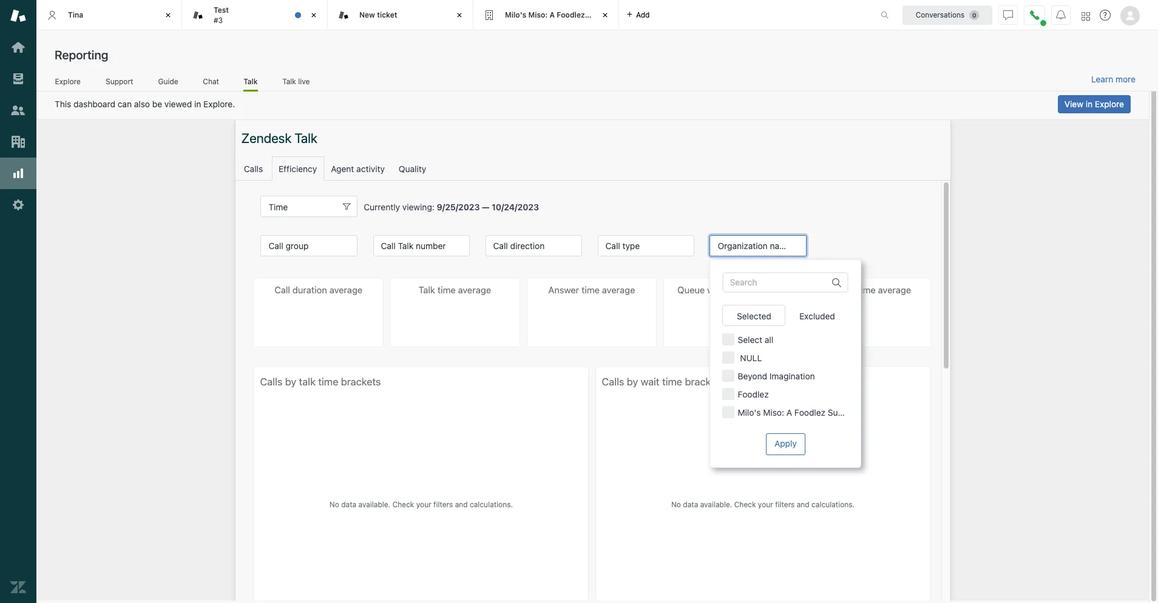 Task type: vqa. For each thing, say whether or not it's contained in the screenshot.
tabs tab list
yes



Task type: describe. For each thing, give the bounding box(es) containing it.
0 horizontal spatial explore
[[55, 77, 81, 86]]

explore link
[[55, 77, 81, 90]]

learn more link
[[1091, 74, 1136, 85]]

talk live
[[282, 77, 310, 86]]

talk for talk live
[[282, 77, 296, 86]]

in inside button
[[1086, 99, 1093, 109]]

close image
[[599, 9, 611, 21]]

chat
[[203, 77, 219, 86]]

this dashboard can also be viewed in explore.
[[55, 99, 235, 109]]

chat link
[[203, 77, 219, 90]]

milo's miso: a foodlez subsidiary tab
[[473, 0, 625, 30]]

view
[[1064, 99, 1083, 109]]

foodlez
[[557, 10, 585, 19]]

talk for talk link
[[244, 77, 258, 86]]

test #3
[[214, 6, 229, 25]]

milo's miso: a foodlez subsidiary
[[505, 10, 625, 19]]

milo's
[[505, 10, 526, 19]]

main element
[[0, 0, 36, 604]]

test
[[214, 6, 229, 15]]

explore.
[[203, 99, 235, 109]]

guide
[[158, 77, 178, 86]]

tab containing test
[[182, 0, 328, 30]]

support link
[[105, 77, 134, 90]]

new
[[359, 10, 375, 19]]

admin image
[[10, 197, 26, 213]]

also
[[134, 99, 150, 109]]

notifications image
[[1056, 10, 1066, 20]]

get started image
[[10, 39, 26, 55]]

add
[[636, 10, 650, 19]]

be
[[152, 99, 162, 109]]

zendesk support image
[[10, 8, 26, 24]]

a
[[550, 10, 555, 19]]

subsidiary
[[587, 10, 625, 19]]

talk link
[[244, 77, 258, 92]]

new ticket
[[359, 10, 397, 19]]

close image for new ticket
[[453, 9, 466, 21]]

tina tab
[[36, 0, 182, 30]]

2 close image from the left
[[308, 9, 320, 21]]

#3
[[214, 15, 223, 25]]



Task type: locate. For each thing, give the bounding box(es) containing it.
close image left new
[[308, 9, 320, 21]]

talk left live
[[282, 77, 296, 86]]

view in explore
[[1064, 99, 1124, 109]]

support
[[106, 77, 133, 86]]

organizations image
[[10, 134, 26, 150]]

view in explore button
[[1058, 95, 1131, 113]]

close image inside the new ticket tab
[[453, 9, 466, 21]]

in right viewed
[[194, 99, 201, 109]]

new ticket tab
[[328, 0, 473, 30]]

button displays agent's chat status as invisible. image
[[1003, 10, 1013, 20]]

ticket
[[377, 10, 397, 19]]

viewed
[[164, 99, 192, 109]]

tina
[[68, 10, 83, 19]]

zendesk image
[[10, 580, 26, 596]]

1 horizontal spatial close image
[[308, 9, 320, 21]]

this
[[55, 99, 71, 109]]

1 close image from the left
[[162, 9, 174, 21]]

views image
[[10, 71, 26, 87]]

miso:
[[528, 10, 548, 19]]

0 horizontal spatial close image
[[162, 9, 174, 21]]

talk live link
[[282, 77, 310, 90]]

reporting image
[[10, 166, 26, 181]]

in right view
[[1086, 99, 1093, 109]]

1 in from the left
[[194, 99, 201, 109]]

close image inside tina tab
[[162, 9, 174, 21]]

3 close image from the left
[[453, 9, 466, 21]]

zendesk products image
[[1082, 12, 1090, 20]]

0 horizontal spatial in
[[194, 99, 201, 109]]

live
[[298, 77, 310, 86]]

close image for tina
[[162, 9, 174, 21]]

0 vertical spatial explore
[[55, 77, 81, 86]]

explore up this
[[55, 77, 81, 86]]

talk right chat
[[244, 77, 258, 86]]

in
[[194, 99, 201, 109], [1086, 99, 1093, 109]]

close image left 'milo's'
[[453, 9, 466, 21]]

1 horizontal spatial explore
[[1095, 99, 1124, 109]]

talk inside 'talk live' link
[[282, 77, 296, 86]]

talk
[[244, 77, 258, 86], [282, 77, 296, 86]]

reporting
[[55, 48, 108, 62]]

get help image
[[1100, 10, 1111, 21]]

conversations
[[916, 10, 965, 19]]

add button
[[619, 0, 657, 30]]

explore
[[55, 77, 81, 86], [1095, 99, 1124, 109]]

1 horizontal spatial talk
[[282, 77, 296, 86]]

2 in from the left
[[1086, 99, 1093, 109]]

explore inside button
[[1095, 99, 1124, 109]]

can
[[118, 99, 132, 109]]

more
[[1116, 74, 1136, 84]]

close image left #3
[[162, 9, 174, 21]]

tab
[[182, 0, 328, 30]]

0 horizontal spatial talk
[[244, 77, 258, 86]]

guide link
[[158, 77, 178, 90]]

learn
[[1091, 74, 1113, 84]]

tabs tab list
[[36, 0, 868, 30]]

customers image
[[10, 103, 26, 118]]

2 talk from the left
[[282, 77, 296, 86]]

close image
[[162, 9, 174, 21], [308, 9, 320, 21], [453, 9, 466, 21]]

1 talk from the left
[[244, 77, 258, 86]]

learn more
[[1091, 74, 1136, 84]]

conversations button
[[903, 5, 992, 25]]

1 horizontal spatial in
[[1086, 99, 1093, 109]]

1 vertical spatial explore
[[1095, 99, 1124, 109]]

dashboard
[[73, 99, 115, 109]]

2 horizontal spatial close image
[[453, 9, 466, 21]]

explore down learn more link
[[1095, 99, 1124, 109]]



